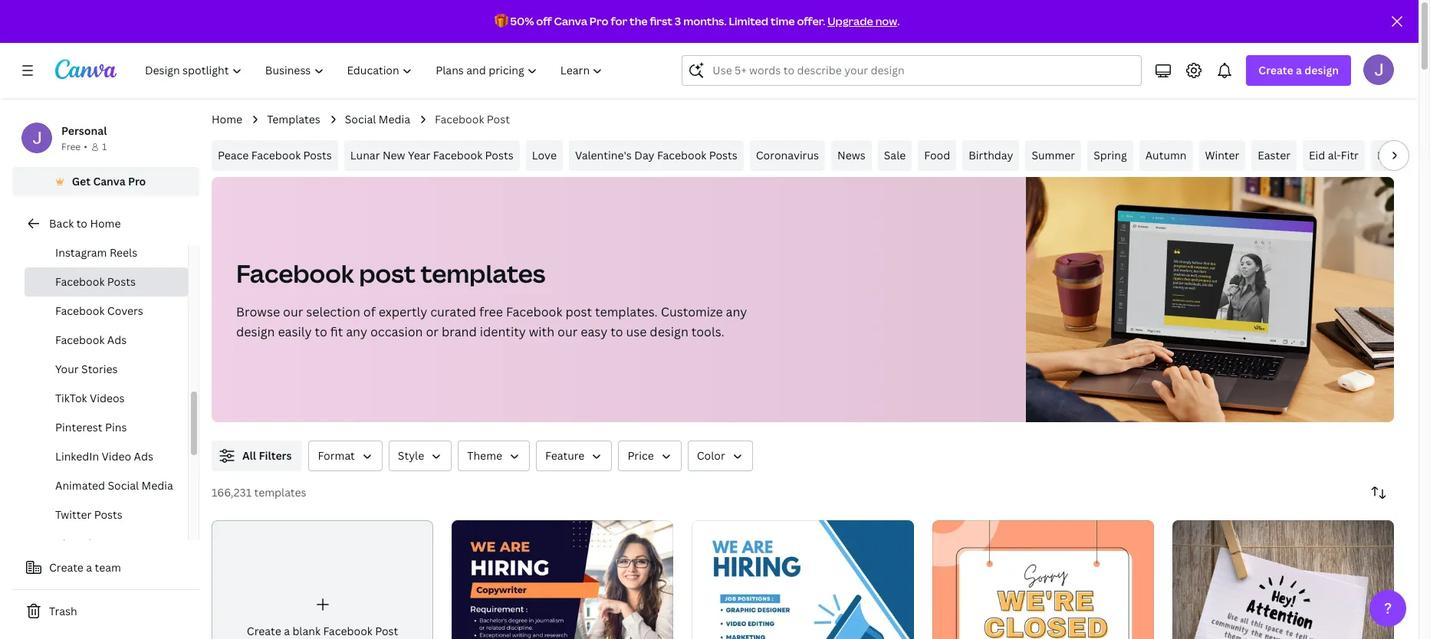 Task type: vqa. For each thing, say whether or not it's contained in the screenshot.
Create
yes



Task type: describe. For each thing, give the bounding box(es) containing it.
create for create a design
[[1259, 63, 1293, 77]]

brown wood texture attention facebook post image
[[1172, 521, 1394, 640]]

modern we're closed announcement free facebook post image
[[932, 521, 1154, 640]]

ads inside "link"
[[134, 449, 153, 464]]

navy orange professional modern we are hiring facebook post image
[[452, 521, 674, 640]]

1 horizontal spatial any
[[726, 304, 747, 321]]

day for valentine's
[[634, 148, 654, 163]]

eid al-fitr
[[1309, 148, 1359, 163]]

valentine's day facebook posts link
[[569, 140, 744, 171]]

curated
[[430, 304, 476, 321]]

expertly
[[379, 304, 427, 321]]

tiktok videos
[[55, 391, 125, 406]]

new
[[383, 148, 405, 163]]

browse our selection of expertly curated free facebook post templates. customize any design easily to fit any occasion or brand identity with our easy to use design tools.
[[236, 304, 747, 340]]

valentine's
[[575, 148, 632, 163]]

videos
[[90, 391, 125, 406]]

0 horizontal spatial any
[[346, 324, 367, 340]]

166,231
[[212, 485, 252, 500]]

feature button
[[536, 441, 612, 472]]

3
[[675, 14, 681, 28]]

design inside dropdown button
[[1305, 63, 1339, 77]]

blue modern we are hiring (facebook post) image
[[692, 521, 914, 640]]

Sort by button
[[1363, 478, 1394, 508]]

use
[[626, 324, 647, 340]]

pinterest pins link
[[25, 413, 188, 442]]

50%
[[510, 14, 534, 28]]

price
[[628, 449, 654, 463]]

time
[[771, 14, 795, 28]]

trash
[[49, 604, 77, 619]]

style button
[[389, 441, 452, 472]]

fit
[[330, 324, 343, 340]]

education link
[[46, 530, 179, 559]]

social media
[[345, 112, 410, 127]]

facebook inside 'link'
[[433, 148, 482, 163]]

browse
[[236, 304, 280, 321]]

easily
[[278, 324, 312, 340]]

posts left coronavirus
[[709, 148, 738, 163]]

the
[[630, 14, 648, 28]]

a for design
[[1296, 63, 1302, 77]]

back
[[49, 216, 74, 231]]

0 horizontal spatial media
[[142, 479, 173, 493]]

0 vertical spatial pro
[[590, 14, 609, 28]]

create a blank facebook post element
[[212, 521, 433, 640]]

all
[[242, 449, 256, 463]]

twitter posts
[[55, 508, 123, 522]]

pro inside get canva pro button
[[128, 174, 146, 189]]

social media link
[[345, 111, 410, 128]]

1 horizontal spatial media
[[379, 112, 410, 127]]

pins
[[105, 420, 127, 435]]

for
[[611, 14, 627, 28]]

0 horizontal spatial to
[[76, 216, 87, 231]]

tools.
[[691, 324, 724, 340]]

lunar new year facebook posts
[[350, 148, 514, 163]]

linkedin video ads link
[[25, 442, 188, 472]]

tiktok videos link
[[25, 384, 188, 413]]

create a blank facebook post
[[247, 624, 398, 639]]

format
[[318, 449, 355, 463]]

selection
[[306, 304, 360, 321]]

back to home link
[[12, 209, 199, 239]]

of
[[363, 304, 376, 321]]

trash link
[[12, 597, 199, 627]]

0 vertical spatial templates
[[421, 257, 545, 290]]

1 horizontal spatial design
[[650, 324, 688, 340]]

tiktok
[[55, 391, 87, 406]]

eid al-fitr link
[[1303, 140, 1365, 171]]

1 horizontal spatial post
[[487, 112, 510, 127]]

al-
[[1328, 148, 1341, 163]]

0 vertical spatial ads
[[107, 333, 127, 347]]

day for earth
[[1408, 148, 1428, 163]]

first
[[650, 14, 673, 28]]

1 horizontal spatial social
[[345, 112, 376, 127]]

get
[[72, 174, 91, 189]]

sale link
[[878, 140, 912, 171]]

style
[[398, 449, 424, 463]]

facebook posts
[[55, 275, 136, 289]]

twitter posts link
[[25, 501, 188, 530]]

news
[[837, 148, 866, 163]]

now
[[876, 14, 897, 28]]

upgrade now button
[[828, 14, 897, 28]]

easter
[[1258, 148, 1291, 163]]

create a team button
[[12, 553, 199, 584]]

all filters button
[[212, 441, 302, 472]]

facebook ads
[[55, 333, 127, 347]]

limited
[[729, 14, 769, 28]]

peace
[[218, 148, 249, 163]]

pinterest
[[55, 420, 102, 435]]

instagram reels
[[55, 245, 137, 260]]

0 horizontal spatial post
[[359, 257, 416, 290]]

0 horizontal spatial home
[[90, 216, 121, 231]]

food
[[924, 148, 950, 163]]

pinterest pins
[[55, 420, 127, 435]]

identity
[[480, 324, 526, 340]]

post inside browse our selection of expertly curated free facebook post templates. customize any design easily to fit any occasion or brand identity with our easy to use design tools.
[[565, 304, 592, 321]]

linkedin
[[55, 449, 99, 464]]

all filters
[[242, 449, 292, 463]]

create a design button
[[1246, 55, 1351, 86]]



Task type: locate. For each thing, give the bounding box(es) containing it.
0 horizontal spatial our
[[283, 304, 303, 321]]

1 horizontal spatial to
[[315, 324, 327, 340]]

with
[[529, 324, 554, 340]]

canva inside button
[[93, 174, 125, 189]]

home up instagram reels link
[[90, 216, 121, 231]]

2 horizontal spatial to
[[611, 324, 623, 340]]

facebook covers
[[55, 304, 143, 318]]

canva right off at the top of page
[[554, 14, 587, 28]]

a inside create a blank facebook post element
[[284, 624, 290, 639]]

0 horizontal spatial pro
[[128, 174, 146, 189]]

2 horizontal spatial create
[[1259, 63, 1293, 77]]

a for team
[[86, 561, 92, 575]]

spring link
[[1088, 140, 1133, 171]]

1 horizontal spatial templates
[[421, 257, 545, 290]]

posts down facebook post
[[485, 148, 514, 163]]

animated
[[55, 479, 105, 493]]

2 horizontal spatial design
[[1305, 63, 1339, 77]]

day right earth
[[1408, 148, 1428, 163]]

0 vertical spatial canva
[[554, 14, 587, 28]]

ads right "video"
[[134, 449, 153, 464]]

instagram
[[55, 245, 107, 260]]

1 vertical spatial post
[[565, 304, 592, 321]]

1 vertical spatial home
[[90, 216, 121, 231]]

food link
[[918, 140, 956, 171]]

top level navigation element
[[135, 55, 616, 86]]

education
[[52, 537, 105, 551]]

media down linkedin video ads "link"
[[142, 479, 173, 493]]

🎁
[[494, 14, 508, 28]]

to right back
[[76, 216, 87, 231]]

create for create a team
[[49, 561, 83, 575]]

0 horizontal spatial canva
[[93, 174, 125, 189]]

stories
[[81, 362, 118, 377]]

news link
[[831, 140, 872, 171]]

0 vertical spatial post
[[487, 112, 510, 127]]

any right customize
[[726, 304, 747, 321]]

•
[[84, 140, 87, 153]]

jacob simon image
[[1363, 54, 1394, 85]]

facebook post
[[435, 112, 510, 127]]

0 horizontal spatial create
[[49, 561, 83, 575]]

linkedin video ads
[[55, 449, 153, 464]]

1 vertical spatial create
[[49, 561, 83, 575]]

personal
[[61, 123, 107, 138]]

0 vertical spatial our
[[283, 304, 303, 321]]

coronavirus
[[756, 148, 819, 163]]

1 vertical spatial canva
[[93, 174, 125, 189]]

design down browse
[[236, 324, 275, 340]]

covers
[[107, 304, 143, 318]]

pro up back to home link
[[128, 174, 146, 189]]

lunar
[[350, 148, 380, 163]]

offer.
[[797, 14, 825, 28]]

or
[[426, 324, 439, 340]]

love
[[532, 148, 557, 163]]

social up lunar
[[345, 112, 376, 127]]

design
[[1305, 63, 1339, 77], [236, 324, 275, 340], [650, 324, 688, 340]]

2 vertical spatial a
[[284, 624, 290, 639]]

1 horizontal spatial create
[[247, 624, 281, 639]]

create inside button
[[49, 561, 83, 575]]

Search search field
[[713, 56, 1132, 85]]

birthday link
[[963, 140, 1019, 171]]

animated social media
[[55, 479, 173, 493]]

templates link
[[267, 111, 320, 128]]

1 horizontal spatial our
[[557, 324, 578, 340]]

love link
[[526, 140, 563, 171]]

1 horizontal spatial pro
[[590, 14, 609, 28]]

earth day
[[1377, 148, 1428, 163]]

theme button
[[458, 441, 530, 472]]

None search field
[[682, 55, 1142, 86]]

1 horizontal spatial day
[[1408, 148, 1428, 163]]

reels
[[110, 245, 137, 260]]

our right the with
[[557, 324, 578, 340]]

pro left for
[[590, 14, 609, 28]]

back to home
[[49, 216, 121, 231]]

home link
[[212, 111, 242, 128]]

0 horizontal spatial a
[[86, 561, 92, 575]]

0 vertical spatial create
[[1259, 63, 1293, 77]]

feature
[[545, 449, 585, 463]]

0 vertical spatial home
[[212, 112, 242, 127]]

a for blank
[[284, 624, 290, 639]]

0 horizontal spatial ads
[[107, 333, 127, 347]]

166,231 templates
[[212, 485, 306, 500]]

create for create a blank facebook post
[[247, 624, 281, 639]]

day
[[634, 148, 654, 163], [1408, 148, 1428, 163]]

a inside create a team button
[[86, 561, 92, 575]]

posts down animated social media link on the left
[[94, 508, 123, 522]]

1 vertical spatial any
[[346, 324, 367, 340]]

0 horizontal spatial design
[[236, 324, 275, 340]]

instagram reels link
[[25, 238, 188, 268]]

0 horizontal spatial templates
[[254, 485, 306, 500]]

fitr
[[1341, 148, 1359, 163]]

off
[[536, 14, 552, 28]]

your stories
[[55, 362, 118, 377]]

valentine's day facebook posts
[[575, 148, 738, 163]]

templates
[[267, 112, 320, 127]]

filters
[[259, 449, 292, 463]]

peace facebook posts link
[[212, 140, 338, 171]]

1 vertical spatial social
[[108, 479, 139, 493]]

a inside create a design dropdown button
[[1296, 63, 1302, 77]]

1 horizontal spatial post
[[565, 304, 592, 321]]

year
[[408, 148, 430, 163]]

free •
[[61, 140, 87, 153]]

2 horizontal spatial a
[[1296, 63, 1302, 77]]

2 vertical spatial create
[[247, 624, 281, 639]]

free
[[479, 304, 503, 321]]

posts down the templates link in the left top of the page
[[303, 148, 332, 163]]

1 horizontal spatial ads
[[134, 449, 153, 464]]

facebook ads link
[[25, 326, 188, 355]]

create a team
[[49, 561, 121, 575]]

create a design
[[1259, 63, 1339, 77]]

lunar new year facebook posts link
[[344, 140, 520, 171]]

autumn link
[[1139, 140, 1193, 171]]

facebook covers link
[[25, 297, 188, 326]]

design down customize
[[650, 324, 688, 340]]

1 vertical spatial templates
[[254, 485, 306, 500]]

easy
[[581, 324, 608, 340]]

0 vertical spatial media
[[379, 112, 410, 127]]

twitter
[[55, 508, 91, 522]]

1 horizontal spatial home
[[212, 112, 242, 127]]

to left use at the bottom left of the page
[[611, 324, 623, 340]]

your
[[55, 362, 79, 377]]

birthday
[[969, 148, 1013, 163]]

facebook inside browse our selection of expertly curated free facebook post templates. customize any design easily to fit any occasion or brand identity with our easy to use design tools.
[[506, 304, 562, 321]]

our up easily
[[283, 304, 303, 321]]

0 vertical spatial post
[[359, 257, 416, 290]]

media up new
[[379, 112, 410, 127]]

price button
[[618, 441, 681, 472]]

1 vertical spatial a
[[86, 561, 92, 575]]

brand
[[442, 324, 477, 340]]

free
[[61, 140, 81, 153]]

color
[[697, 449, 725, 463]]

0 horizontal spatial day
[[634, 148, 654, 163]]

0 vertical spatial social
[[345, 112, 376, 127]]

2 day from the left
[[1408, 148, 1428, 163]]

.
[[897, 14, 900, 28]]

peace facebook posts
[[218, 148, 332, 163]]

design left jacob simon icon
[[1305, 63, 1339, 77]]

to
[[76, 216, 87, 231], [315, 324, 327, 340], [611, 324, 623, 340]]

1 vertical spatial post
[[375, 624, 398, 639]]

0 vertical spatial a
[[1296, 63, 1302, 77]]

autumn
[[1145, 148, 1187, 163]]

canva right get
[[93, 174, 125, 189]]

any right fit
[[346, 324, 367, 340]]

1 vertical spatial media
[[142, 479, 173, 493]]

posts inside 'link'
[[485, 148, 514, 163]]

occasion
[[370, 324, 423, 340]]

format button
[[309, 441, 383, 472]]

customize
[[661, 304, 723, 321]]

posts down reels
[[107, 275, 136, 289]]

1 vertical spatial our
[[557, 324, 578, 340]]

facebook
[[435, 112, 484, 127], [251, 148, 301, 163], [433, 148, 482, 163], [657, 148, 707, 163], [236, 257, 354, 290], [55, 275, 105, 289], [55, 304, 105, 318], [506, 304, 562, 321], [55, 333, 105, 347], [323, 624, 373, 639]]

post up expertly
[[359, 257, 416, 290]]

your stories link
[[25, 355, 188, 384]]

1 horizontal spatial a
[[284, 624, 290, 639]]

0 vertical spatial any
[[726, 304, 747, 321]]

blank
[[292, 624, 321, 639]]

social down "video"
[[108, 479, 139, 493]]

1 horizontal spatial canva
[[554, 14, 587, 28]]

day right valentine's
[[634, 148, 654, 163]]

coronavirus link
[[750, 140, 825, 171]]

home
[[212, 112, 242, 127], [90, 216, 121, 231]]

templates up free
[[421, 257, 545, 290]]

home up peace
[[212, 112, 242, 127]]

1 vertical spatial ads
[[134, 449, 153, 464]]

0 horizontal spatial post
[[375, 624, 398, 639]]

to left fit
[[315, 324, 327, 340]]

canva
[[554, 14, 587, 28], [93, 174, 125, 189]]

summer
[[1032, 148, 1075, 163]]

ads down covers
[[107, 333, 127, 347]]

create inside dropdown button
[[1259, 63, 1293, 77]]

0 horizontal spatial social
[[108, 479, 139, 493]]

1 day from the left
[[634, 148, 654, 163]]

post up "easy"
[[565, 304, 592, 321]]

1 vertical spatial pro
[[128, 174, 146, 189]]

templates down filters
[[254, 485, 306, 500]]

post
[[487, 112, 510, 127], [375, 624, 398, 639]]



